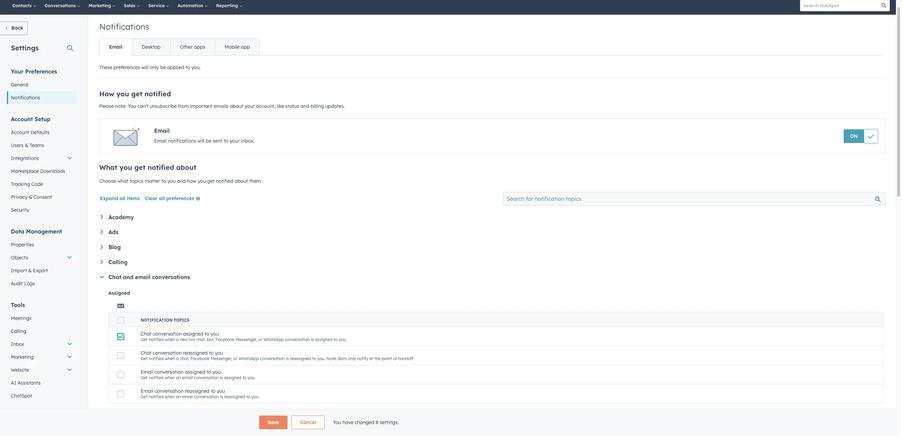Task type: locate. For each thing, give the bounding box(es) containing it.
whatsapp inside chat conversation reassigned to you get notified when a chat, facebook messenger, or whatsapp conversation is reassigned to you. note: bots only notify at the point of handoff.
[[238, 357, 259, 362]]

calling inside tools element
[[11, 329, 26, 335]]

apps
[[194, 44, 205, 50]]

an inside email conversation assigned to you get notified when an email conversation is assigned to you.
[[176, 376, 181, 381]]

1 when from the top
[[165, 338, 175, 343]]

1 vertical spatial &
[[29, 194, 32, 201]]

facebook inside the chat conversation assigned to you get notified when a new live chat, bot, facebook messenger, or whatsapp conversation is assigned to you.
[[216, 338, 235, 343]]

1 all from the left
[[120, 196, 125, 202]]

settings
[[11, 44, 39, 52]]

about right 'emails'
[[230, 103, 243, 109]]

0 vertical spatial get
[[131, 90, 142, 98]]

notification
[[141, 318, 173, 323]]

notifications inside your preferences element
[[11, 95, 40, 101]]

chat, inside chat conversation reassigned to you get notified when a chat, facebook messenger, or whatsapp conversation is reassigned to you. note: bots only notify at the point of handoff.
[[180, 357, 189, 362]]

or inside the chat conversation assigned to you get notified when a new live chat, bot, facebook messenger, or whatsapp conversation is assigned to you.
[[258, 338, 262, 343]]

preferences down the choose what topics matter to you and how you get notified about them.
[[166, 196, 194, 202]]

0 horizontal spatial facebook
[[190, 357, 209, 362]]

1 vertical spatial or
[[233, 357, 237, 362]]

1 vertical spatial chat
[[141, 331, 151, 338]]

messenger, inside chat conversation reassigned to you get notified when a chat, facebook messenger, or whatsapp conversation is reassigned to you. note: bots only notify at the point of handoff.
[[211, 357, 232, 362]]

email
[[135, 274, 150, 281], [182, 376, 193, 381], [182, 395, 193, 400]]

notified inside email conversation assigned to you get notified when an email conversation is assigned to you.
[[149, 376, 164, 381]]

you inside email conversation reassigned to you get notified when an email conversation is reassigned to you.
[[217, 389, 225, 395]]

0 vertical spatial will
[[141, 64, 148, 71]]

0 horizontal spatial or
[[233, 357, 237, 362]]

0 horizontal spatial calling
[[11, 329, 26, 335]]

assistants
[[18, 381, 41, 387]]

conversations
[[152, 274, 190, 281]]

notified inside the chat conversation assigned to you get notified when a new live chat, bot, facebook messenger, or whatsapp conversation is assigned to you.
[[149, 338, 164, 343]]

email inside email conversation reassigned to you get notified when an email conversation is reassigned to you.
[[182, 395, 193, 400]]

0 vertical spatial your
[[245, 103, 255, 109]]

get inside the chat conversation assigned to you get notified when a new live chat, bot, facebook messenger, or whatsapp conversation is assigned to you.
[[141, 338, 148, 343]]

0 vertical spatial account
[[11, 116, 33, 123]]

1 vertical spatial marketing
[[11, 355, 34, 361]]

back link
[[0, 21, 28, 35]]

preferences right these
[[114, 64, 140, 71]]

updates.
[[325, 103, 345, 109]]

caret image inside chat and email conversations dropdown button
[[100, 276, 104, 279]]

0 vertical spatial whatsapp
[[264, 338, 284, 343]]

when
[[165, 338, 175, 343], [165, 357, 175, 362], [165, 376, 175, 381], [165, 395, 175, 400]]

import & export link
[[7, 265, 76, 278]]

chat for chat and email conversations
[[108, 274, 121, 281]]

you down email conversation assigned to you get notified when an email conversation is assigned to you.
[[217, 389, 225, 395]]

2 vertical spatial chat
[[141, 351, 151, 357]]

you inside the chat conversation assigned to you get notified when a new live chat, bot, facebook messenger, or whatsapp conversation is assigned to you.
[[211, 331, 219, 338]]

0 vertical spatial marketing
[[89, 3, 112, 8]]

chat and email conversations button
[[100, 274, 884, 281]]

you right how
[[198, 178, 206, 185]]

all for expand
[[120, 196, 125, 202]]

navigation containing email
[[99, 39, 260, 56]]

1 horizontal spatial be
[[206, 138, 211, 144]]

ai assistants
[[11, 381, 41, 387]]

1 horizontal spatial notifications
[[99, 21, 149, 32]]

email inside email conversation assigned to you get notified when an email conversation is assigned to you.
[[182, 376, 193, 381]]

chat
[[108, 274, 121, 281], [141, 331, 151, 338], [141, 351, 151, 357]]

cancel button
[[292, 416, 325, 430]]

get right how
[[207, 178, 215, 185]]

2 vertical spatial get
[[207, 178, 215, 185]]

caret image for blog
[[101, 245, 103, 250]]

0 horizontal spatial chat,
[[180, 357, 189, 362]]

2 vertical spatial email
[[182, 395, 193, 400]]

0 vertical spatial caret image
[[101, 260, 103, 265]]

calling up inbox at the bottom of the page
[[11, 329, 26, 335]]

conversations
[[45, 3, 77, 8]]

& inside users & teams link
[[25, 143, 28, 149]]

notify
[[357, 357, 368, 362]]

caret image inside blog 'dropdown button'
[[101, 245, 103, 250]]

only down desktop on the left top of the page
[[150, 64, 159, 71]]

caret image inside 'calling' dropdown button
[[101, 260, 103, 265]]

will
[[141, 64, 148, 71], [197, 138, 204, 144]]

& for teams
[[25, 143, 28, 149]]

1 vertical spatial preferences
[[166, 196, 194, 202]]

can't
[[137, 103, 148, 109]]

& inside privacy & consent link
[[29, 194, 32, 201]]

get up can't
[[131, 90, 142, 98]]

0 vertical spatial or
[[258, 338, 262, 343]]

1 vertical spatial a
[[176, 357, 179, 362]]

you.
[[191, 64, 201, 71], [339, 338, 347, 343], [317, 357, 325, 362], [248, 376, 256, 381], [251, 395, 259, 400]]

0 vertical spatial messenger,
[[236, 338, 257, 343]]

1 a from the top
[[176, 338, 179, 343]]

0 vertical spatial a
[[176, 338, 179, 343]]

clear all preferences
[[145, 196, 194, 202]]

an inside email conversation reassigned to you get notified when an email conversation is reassigned to you.
[[176, 395, 181, 400]]

caret image left academy
[[101, 215, 103, 220]]

3 get from the top
[[141, 376, 148, 381]]

1 horizontal spatial facebook
[[216, 338, 235, 343]]

Search for notification topics search field
[[503, 192, 886, 206]]

you
[[128, 103, 136, 109], [333, 420, 341, 426]]

other apps
[[180, 44, 205, 50]]

when inside email conversation assigned to you get notified when an email conversation is assigned to you.
[[165, 376, 175, 381]]

will for only
[[141, 64, 148, 71]]

calling button
[[101, 259, 884, 266]]

caret image
[[101, 215, 103, 220], [101, 230, 103, 235], [101, 245, 103, 250]]

a inside chat conversation reassigned to you get notified when a chat, facebook messenger, or whatsapp conversation is reassigned to you. note: bots only notify at the point of handoff.
[[176, 357, 179, 362]]

get inside chat conversation reassigned to you get notified when a chat, facebook messenger, or whatsapp conversation is reassigned to you. note: bots only notify at the point of handoff.
[[141, 357, 148, 362]]

caret image inside 'ads' "dropdown button"
[[101, 230, 103, 235]]

1 horizontal spatial messenger,
[[236, 338, 257, 343]]

properties
[[11, 242, 34, 248]]

& inside import & export 'link'
[[28, 268, 32, 274]]

0 vertical spatial topics
[[130, 178, 143, 185]]

contacts link
[[8, 0, 40, 15]]

1 horizontal spatial marketing
[[89, 3, 112, 8]]

2 an from the top
[[176, 395, 181, 400]]

0 horizontal spatial marketing
[[11, 355, 34, 361]]

sales link
[[120, 0, 144, 15]]

objects
[[11, 255, 28, 261]]

you left have
[[333, 420, 341, 426]]

0 vertical spatial notifications
[[99, 21, 149, 32]]

matter
[[145, 178, 160, 185]]

1 caret image from the top
[[101, 215, 103, 220]]

expand
[[100, 196, 118, 202]]

notifications down sales link
[[99, 21, 149, 32]]

save button
[[259, 416, 288, 430]]

what
[[117, 178, 128, 185]]

about up how
[[176, 163, 196, 172]]

notified
[[144, 90, 171, 98], [148, 163, 174, 172], [216, 178, 233, 185], [149, 338, 164, 343], [149, 357, 164, 362], [149, 376, 164, 381], [149, 395, 164, 400]]

all inside button
[[159, 196, 165, 202]]

save
[[268, 420, 279, 426]]

0 horizontal spatial be
[[160, 64, 166, 71]]

2 vertical spatial about
[[235, 178, 248, 185]]

1 vertical spatial chat,
[[180, 357, 189, 362]]

2 vertical spatial &
[[28, 268, 32, 274]]

8
[[376, 420, 378, 426]]

conversation
[[153, 331, 182, 338], [285, 338, 310, 343], [153, 351, 182, 357], [260, 357, 285, 362], [154, 370, 184, 376], [194, 376, 219, 381], [154, 389, 184, 395], [194, 395, 219, 400]]

1 vertical spatial an
[[176, 395, 181, 400]]

topics right what
[[130, 178, 143, 185]]

notifications down the general
[[11, 95, 40, 101]]

email down email conversation assigned to you get notified when an email conversation is assigned to you.
[[182, 395, 193, 400]]

0 horizontal spatial topics
[[130, 178, 143, 185]]

app
[[241, 44, 250, 50]]

3 when from the top
[[165, 376, 175, 381]]

or down the chat conversation assigned to you get notified when a new live chat, bot, facebook messenger, or whatsapp conversation is assigned to you.
[[233, 357, 237, 362]]

0 vertical spatial and
[[301, 103, 309, 109]]

2 horizontal spatial and
[[301, 103, 309, 109]]

0 vertical spatial calling
[[108, 259, 128, 266]]

reassigned
[[183, 351, 208, 357], [290, 357, 311, 362], [185, 389, 209, 395], [224, 395, 245, 400]]

account for account setup
[[11, 116, 33, 123]]

0 vertical spatial you
[[128, 103, 136, 109]]

get for chat conversation reassigned to you
[[141, 357, 148, 362]]

0 horizontal spatial all
[[120, 196, 125, 202]]

get
[[141, 338, 148, 343], [141, 357, 148, 362], [141, 376, 148, 381], [141, 395, 148, 400]]

4 get from the top
[[141, 395, 148, 400]]

1 horizontal spatial whatsapp
[[264, 338, 284, 343]]

bot,
[[207, 338, 214, 343]]

1 vertical spatial caret image
[[101, 230, 103, 235]]

get for email conversation reassigned to you
[[141, 395, 148, 400]]

& right users
[[25, 143, 28, 149]]

topics up new in the bottom of the page
[[174, 318, 189, 323]]

website button
[[7, 364, 76, 377]]

1 horizontal spatial calling
[[108, 259, 128, 266]]

your left inbox.
[[230, 138, 240, 144]]

an down email conversation assigned to you get notified when an email conversation is assigned to you.
[[176, 395, 181, 400]]

1 horizontal spatial or
[[258, 338, 262, 343]]

when inside chat conversation reassigned to you get notified when a chat, facebook messenger, or whatsapp conversation is reassigned to you. note: bots only notify at the point of handoff.
[[165, 357, 175, 362]]

0 vertical spatial an
[[176, 376, 181, 381]]

get inside email conversation reassigned to you get notified when an email conversation is reassigned to you.
[[141, 395, 148, 400]]

will left sent
[[197, 138, 204, 144]]

automation link
[[173, 0, 212, 15]]

notified inside email conversation reassigned to you get notified when an email conversation is reassigned to you.
[[149, 395, 164, 400]]

when inside email conversation reassigned to you get notified when an email conversation is reassigned to you.
[[165, 395, 175, 400]]

1 horizontal spatial only
[[348, 357, 356, 362]]

chat,
[[196, 338, 206, 343], [180, 357, 189, 362]]

4 when from the top
[[165, 395, 175, 400]]

you right live
[[211, 331, 219, 338]]

3 caret image from the top
[[101, 245, 103, 250]]

you. inside email conversation assigned to you get notified when an email conversation is assigned to you.
[[248, 376, 256, 381]]

1 horizontal spatial preferences
[[166, 196, 194, 202]]

0 horizontal spatial you
[[128, 103, 136, 109]]

chat, right live
[[196, 338, 206, 343]]

only right 'bots'
[[348, 357, 356, 362]]

0 horizontal spatial notifications
[[11, 95, 40, 101]]

and left billing
[[301, 103, 309, 109]]

account for account defaults
[[11, 130, 29, 136]]

and left how
[[177, 178, 186, 185]]

an up email conversation reassigned to you get notified when an email conversation is reassigned to you.
[[176, 376, 181, 381]]

email conversation assigned to you get notified when an email conversation is assigned to you.
[[141, 370, 256, 381]]

get up matter
[[134, 163, 145, 172]]

be left sent
[[206, 138, 211, 144]]

0 vertical spatial chat,
[[196, 338, 206, 343]]

or inside chat conversation reassigned to you get notified when a chat, facebook messenger, or whatsapp conversation is reassigned to you. note: bots only notify at the point of handoff.
[[233, 357, 237, 362]]

is inside the chat conversation assigned to you get notified when a new live chat, bot, facebook messenger, or whatsapp conversation is assigned to you.
[[311, 338, 314, 343]]

email inside button
[[109, 44, 122, 50]]

2 caret image from the top
[[101, 230, 103, 235]]

facebook up email conversation assigned to you get notified when an email conversation is assigned to you.
[[190, 357, 209, 362]]

when for email conversation assigned to you
[[165, 376, 175, 381]]

email inside email conversation reassigned to you get notified when an email conversation is reassigned to you.
[[141, 389, 153, 395]]

marketing inside button
[[11, 355, 34, 361]]

1 vertical spatial only
[[348, 357, 356, 362]]

navigation
[[99, 39, 260, 56]]

you. inside chat conversation reassigned to you get notified when a chat, facebook messenger, or whatsapp conversation is reassigned to you. note: bots only notify at the point of handoff.
[[317, 357, 325, 362]]

choose what topics matter to you and how you get notified about them.
[[99, 178, 262, 185]]

1 vertical spatial account
[[11, 130, 29, 136]]

calling down blog
[[108, 259, 128, 266]]

a up email conversation assigned to you get notified when an email conversation is assigned to you.
[[176, 357, 179, 362]]

you have changed 8 settings.
[[333, 420, 399, 426]]

1 vertical spatial notifications
[[11, 95, 40, 101]]

a left new in the bottom of the page
[[176, 338, 179, 343]]

2 vertical spatial and
[[123, 274, 133, 281]]

caret image
[[101, 260, 103, 265], [100, 276, 104, 279]]

preferences inside button
[[166, 196, 194, 202]]

& left export
[[28, 268, 32, 274]]

0 vertical spatial chat
[[108, 274, 121, 281]]

be left applied
[[160, 64, 166, 71]]

1 horizontal spatial will
[[197, 138, 204, 144]]

whatsapp
[[264, 338, 284, 343], [238, 357, 259, 362]]

1 vertical spatial facebook
[[190, 357, 209, 362]]

get inside email conversation assigned to you get notified when an email conversation is assigned to you.
[[141, 376, 148, 381]]

1 vertical spatial your
[[230, 138, 240, 144]]

0 horizontal spatial and
[[123, 274, 133, 281]]

these
[[99, 64, 112, 71]]

1 get from the top
[[141, 338, 148, 343]]

0 vertical spatial caret image
[[101, 215, 103, 220]]

1 vertical spatial calling
[[11, 329, 26, 335]]

email inside email conversation assigned to you get notified when an email conversation is assigned to you.
[[141, 370, 153, 376]]

2 account from the top
[[11, 130, 29, 136]]

your left account,
[[245, 103, 255, 109]]

marketing left sales on the left
[[89, 3, 112, 8]]

like
[[277, 103, 284, 109]]

caret image left blog
[[101, 245, 103, 250]]

desktop
[[142, 44, 160, 50]]

2 get from the top
[[141, 357, 148, 362]]

email for email conversation assigned to you
[[182, 376, 193, 381]]

all right clear
[[159, 196, 165, 202]]

1 horizontal spatial topics
[[174, 318, 189, 323]]

0 horizontal spatial your
[[230, 138, 240, 144]]

will down desktop button
[[141, 64, 148, 71]]

chat inside chat conversation reassigned to you get notified when a chat, facebook messenger, or whatsapp conversation is reassigned to you. note: bots only notify at the point of handoff.
[[141, 351, 151, 357]]

will for be
[[197, 138, 204, 144]]

whatsapp up chat conversation reassigned to you get notified when a chat, facebook messenger, or whatsapp conversation is reassigned to you. note: bots only notify at the point of handoff.
[[264, 338, 284, 343]]

0 horizontal spatial only
[[150, 64, 159, 71]]

caret image left ads
[[101, 230, 103, 235]]

you. inside the chat conversation assigned to you get notified when a new live chat, bot, facebook messenger, or whatsapp conversation is assigned to you.
[[339, 338, 347, 343]]

and up assigned
[[123, 274, 133, 281]]

1 vertical spatial messenger,
[[211, 357, 232, 362]]

& right privacy on the top left of the page
[[29, 194, 32, 201]]

tools
[[11, 302, 25, 309]]

about left them.
[[235, 178, 248, 185]]

account up users
[[11, 130, 29, 136]]

conversations link
[[40, 0, 85, 15]]

0 vertical spatial &
[[25, 143, 28, 149]]

contacts
[[12, 3, 33, 8]]

caret image inside academy dropdown button
[[101, 215, 103, 220]]

marketplace downloads link
[[7, 165, 76, 178]]

a for reassigned
[[176, 357, 179, 362]]

chat, down new in the bottom of the page
[[180, 357, 189, 362]]

facebook right the bot, at the bottom
[[216, 338, 235, 343]]

email up email conversation reassigned to you get notified when an email conversation is reassigned to you.
[[182, 376, 193, 381]]

notifications
[[99, 21, 149, 32], [11, 95, 40, 101]]

an for reassigned
[[176, 395, 181, 400]]

when inside the chat conversation assigned to you get notified when a new live chat, bot, facebook messenger, or whatsapp conversation is assigned to you.
[[165, 338, 175, 343]]

messenger, inside the chat conversation assigned to you get notified when a new live chat, bot, facebook messenger, or whatsapp conversation is assigned to you.
[[236, 338, 257, 343]]

0 horizontal spatial whatsapp
[[238, 357, 259, 362]]

get for chat conversation assigned to you
[[141, 338, 148, 343]]

account up account defaults
[[11, 116, 33, 123]]

chat for chat conversation reassigned to you get notified when a chat, facebook messenger, or whatsapp conversation is reassigned to you. note: bots only notify at the point of handoff.
[[141, 351, 151, 357]]

you down the chat conversation assigned to you get notified when a new live chat, bot, facebook messenger, or whatsapp conversation is assigned to you.
[[215, 351, 223, 357]]

1 vertical spatial email
[[182, 376, 193, 381]]

1 vertical spatial you
[[333, 420, 341, 426]]

0 horizontal spatial messenger,
[[211, 357, 232, 362]]

automation
[[177, 3, 205, 8]]

chat inside the chat conversation assigned to you get notified when a new live chat, bot, facebook messenger, or whatsapp conversation is assigned to you.
[[141, 331, 151, 338]]

email for email conversation reassigned to you
[[182, 395, 193, 400]]

2 all from the left
[[159, 196, 165, 202]]

1 vertical spatial get
[[134, 163, 145, 172]]

1 vertical spatial whatsapp
[[238, 357, 259, 362]]

email conversation reassigned to you get notified when an email conversation is reassigned to you.
[[141, 389, 259, 400]]

1 horizontal spatial chat,
[[196, 338, 206, 343]]

account,
[[256, 103, 275, 109]]

whatsapp down the chat conversation assigned to you get notified when a new live chat, bot, facebook messenger, or whatsapp conversation is assigned to you.
[[238, 357, 259, 362]]

mobile
[[225, 44, 240, 50]]

1 horizontal spatial all
[[159, 196, 165, 202]]

your preferences element
[[7, 68, 76, 104]]

sent
[[213, 138, 222, 144]]

messenger,
[[236, 338, 257, 343], [211, 357, 232, 362]]

marketplace
[[11, 168, 39, 175]]

caret image for calling
[[101, 260, 103, 265]]

2 vertical spatial caret image
[[101, 245, 103, 250]]

0 horizontal spatial will
[[141, 64, 148, 71]]

integrations button
[[7, 152, 76, 165]]

email left conversations in the bottom of the page
[[135, 274, 150, 281]]

0 vertical spatial facebook
[[216, 338, 235, 343]]

all left "items"
[[120, 196, 125, 202]]

about
[[230, 103, 243, 109], [176, 163, 196, 172], [235, 178, 248, 185]]

1 vertical spatial caret image
[[100, 276, 104, 279]]

1 vertical spatial will
[[197, 138, 204, 144]]

import
[[11, 268, 27, 274]]

chat, inside the chat conversation assigned to you get notified when a new live chat, bot, facebook messenger, or whatsapp conversation is assigned to you.
[[196, 338, 206, 343]]

you up email conversation reassigned to you get notified when an email conversation is reassigned to you.
[[212, 370, 221, 376]]

mobile app button
[[215, 39, 259, 55]]

handoff.
[[398, 357, 414, 362]]

billing
[[311, 103, 324, 109]]

0 horizontal spatial preferences
[[114, 64, 140, 71]]

you left can't
[[128, 103, 136, 109]]

2 when from the top
[[165, 357, 175, 362]]

1 horizontal spatial your
[[245, 103, 255, 109]]

1 vertical spatial and
[[177, 178, 186, 185]]

1 an from the top
[[176, 376, 181, 381]]

please note: you can't unsubscribe from important emails about your account, like status and billing updates.
[[99, 103, 345, 109]]

or up chat conversation reassigned to you get notified when a chat, facebook messenger, or whatsapp conversation is reassigned to you. note: bots only notify at the point of handoff.
[[258, 338, 262, 343]]

objects button
[[7, 252, 76, 265]]

a inside the chat conversation assigned to you get notified when a new live chat, bot, facebook messenger, or whatsapp conversation is assigned to you.
[[176, 338, 179, 343]]

1 account from the top
[[11, 116, 33, 123]]

from
[[178, 103, 189, 109]]

marketing up website
[[11, 355, 34, 361]]

0 vertical spatial preferences
[[114, 64, 140, 71]]

2 a from the top
[[176, 357, 179, 362]]



Task type: vqa. For each thing, say whether or not it's contained in the screenshot.
second '-' from right
no



Task type: describe. For each thing, give the bounding box(es) containing it.
service
[[148, 3, 166, 8]]

data management element
[[7, 228, 76, 291]]

1 vertical spatial about
[[176, 163, 196, 172]]

cancel
[[300, 420, 316, 426]]

security
[[11, 207, 29, 213]]

chat for chat conversation assigned to you get notified when a new live chat, bot, facebook messenger, or whatsapp conversation is assigned to you.
[[141, 331, 151, 338]]

you up note:
[[116, 90, 129, 98]]

website
[[11, 368, 29, 374]]

ads button
[[101, 229, 884, 236]]

privacy & consent
[[11, 194, 52, 201]]

1 vertical spatial topics
[[174, 318, 189, 323]]

inbox.
[[241, 138, 254, 144]]

other apps button
[[170, 39, 215, 55]]

get for email conversation assigned to you
[[141, 376, 148, 381]]

choose
[[99, 178, 116, 185]]

ai assistants link
[[7, 377, 76, 390]]

you inside chat conversation reassigned to you get notified when a chat, facebook messenger, or whatsapp conversation is reassigned to you. note: bots only notify at the point of handoff.
[[215, 351, 223, 357]]

export
[[33, 268, 48, 274]]

is inside email conversation assigned to you get notified when an email conversation is assigned to you.
[[220, 376, 223, 381]]

defaults
[[31, 130, 49, 136]]

0 vertical spatial be
[[160, 64, 166, 71]]

chat conversation assigned to you get notified when a new live chat, bot, facebook messenger, or whatsapp conversation is assigned to you.
[[141, 331, 347, 343]]

Search HubSpot search field
[[800, 0, 884, 11]]

sales
[[124, 3, 137, 8]]

note:
[[326, 357, 337, 362]]

search image
[[882, 3, 886, 8]]

0 vertical spatial about
[[230, 103, 243, 109]]

the
[[375, 357, 381, 362]]

how you get notified
[[99, 90, 171, 98]]

email for assigned
[[141, 370, 153, 376]]

email notifications will be sent to your inbox.
[[154, 138, 254, 144]]

tracking
[[11, 181, 30, 188]]

is inside chat conversation reassigned to you get notified when a chat, facebook messenger, or whatsapp conversation is reassigned to you. note: bots only notify at the point of handoff.
[[286, 357, 289, 362]]

users & teams
[[11, 143, 44, 149]]

expand all items button
[[100, 196, 140, 202]]

& for consent
[[29, 194, 32, 201]]

only inside chat conversation reassigned to you get notified when a chat, facebook messenger, or whatsapp conversation is reassigned to you. note: bots only notify at the point of handoff.
[[348, 357, 356, 362]]

your preferences
[[11, 68, 57, 75]]

meetings link
[[7, 312, 76, 325]]

an for assigned
[[176, 376, 181, 381]]

when for chat conversation reassigned to you
[[165, 357, 175, 362]]

expand all items
[[100, 196, 140, 202]]

tracking code link
[[7, 178, 76, 191]]

data
[[11, 229, 24, 235]]

marketing link
[[85, 0, 120, 15]]

how
[[99, 90, 114, 98]]

you. inside email conversation reassigned to you get notified when an email conversation is reassigned to you.
[[251, 395, 259, 400]]

audit logs
[[11, 281, 35, 287]]

privacy
[[11, 194, 27, 201]]

service link
[[144, 0, 173, 15]]

audit logs link
[[7, 278, 76, 291]]

email for reassigned
[[141, 389, 153, 395]]

assigned
[[108, 291, 130, 297]]

account setup element
[[7, 116, 76, 217]]

how
[[187, 178, 196, 185]]

emails
[[214, 103, 229, 109]]

live
[[189, 338, 195, 343]]

what
[[99, 163, 117, 172]]

is inside email conversation reassigned to you get notified when an email conversation is reassigned to you.
[[220, 395, 223, 400]]

marketing button
[[7, 351, 76, 364]]

point
[[382, 357, 392, 362]]

clear
[[145, 196, 158, 202]]

downloads
[[40, 168, 65, 175]]

have
[[343, 420, 353, 426]]

general link
[[7, 78, 76, 91]]

logs
[[24, 281, 35, 287]]

whatsapp inside the chat conversation assigned to you get notified when a new live chat, bot, facebook messenger, or whatsapp conversation is assigned to you.
[[264, 338, 284, 343]]

notifications link
[[7, 91, 76, 104]]

get for how you get notified
[[134, 163, 145, 172]]

your
[[11, 68, 23, 75]]

when for chat conversation assigned to you
[[165, 338, 175, 343]]

1 horizontal spatial you
[[333, 420, 341, 426]]

tools element
[[7, 302, 76, 403]]

a for assigned
[[176, 338, 179, 343]]

inbox button
[[7, 338, 76, 351]]

email for will
[[154, 138, 167, 144]]

facebook inside chat conversation reassigned to you get notified when a chat, facebook messenger, or whatsapp conversation is reassigned to you. note: bots only notify at the point of handoff.
[[190, 357, 209, 362]]

chat and email conversations
[[108, 274, 190, 281]]

audit
[[11, 281, 23, 287]]

caret image for ads
[[101, 230, 103, 235]]

important
[[190, 103, 213, 109]]

you inside email conversation assigned to you get notified when an email conversation is assigned to you.
[[212, 370, 221, 376]]

marketplace downloads
[[11, 168, 65, 175]]

notified inside chat conversation reassigned to you get notified when a chat, facebook messenger, or whatsapp conversation is reassigned to you. note: bots only notify at the point of handoff.
[[149, 357, 164, 362]]

caret image for academy
[[101, 215, 103, 220]]

all for clear
[[159, 196, 165, 202]]

desktop button
[[132, 39, 170, 55]]

reporting
[[216, 3, 239, 8]]

& for export
[[28, 268, 32, 274]]

back
[[11, 25, 23, 31]]

chatspot link
[[7, 390, 76, 403]]

clear all preferences button
[[145, 195, 203, 204]]

integrations
[[11, 156, 39, 162]]

search button
[[878, 0, 890, 11]]

mobile app
[[225, 44, 250, 50]]

calling link
[[7, 325, 76, 338]]

applied
[[167, 64, 184, 71]]

ai
[[11, 381, 16, 387]]

properties link
[[7, 239, 76, 252]]

caret image for chat and email conversations
[[100, 276, 104, 279]]

when for email conversation reassigned to you
[[165, 395, 175, 400]]

import & export
[[11, 268, 48, 274]]

0 vertical spatial only
[[150, 64, 159, 71]]

note:
[[115, 103, 126, 109]]

you up clear all preferences
[[167, 178, 176, 185]]

other
[[180, 44, 193, 50]]

you up what
[[119, 163, 132, 172]]

1 vertical spatial be
[[206, 138, 211, 144]]

account defaults
[[11, 130, 49, 136]]

reporting link
[[212, 0, 247, 15]]

0 vertical spatial email
[[135, 274, 150, 281]]

account defaults link
[[7, 126, 76, 139]]

chatspot
[[11, 394, 32, 400]]

privacy & consent link
[[7, 191, 76, 204]]

1 horizontal spatial and
[[177, 178, 186, 185]]

users
[[11, 143, 24, 149]]

changed
[[355, 420, 374, 426]]

on
[[850, 133, 858, 139]]

get for notifications
[[131, 90, 142, 98]]



